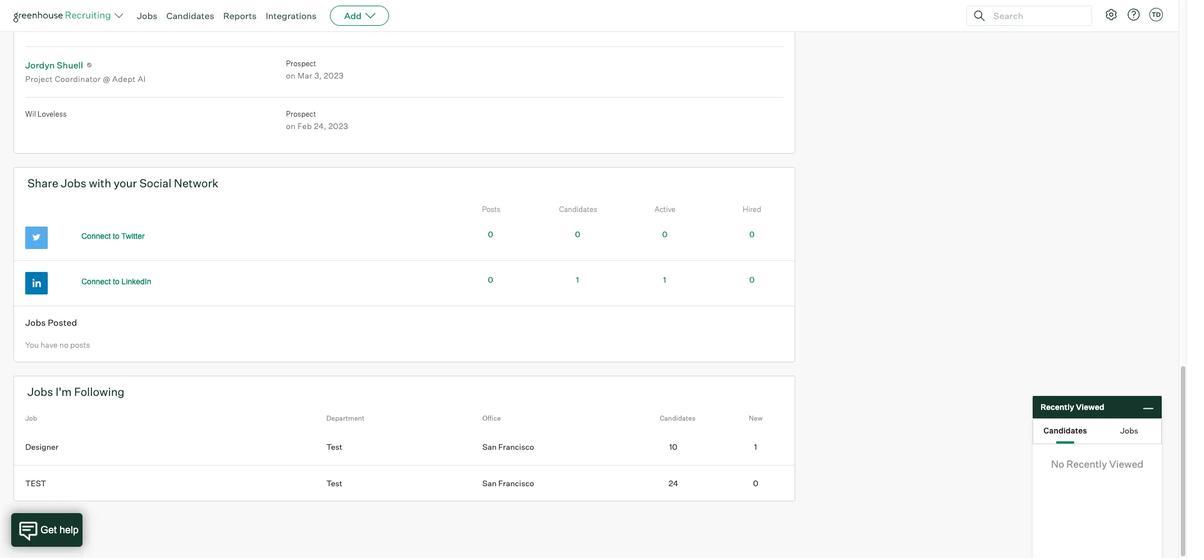 Task type: describe. For each thing, give the bounding box(es) containing it.
0 horizontal spatial 1 link
[[576, 275, 579, 285]]

francisco for 10
[[498, 443, 534, 452]]

twitter
[[121, 232, 145, 241]]

jobs link
[[137, 10, 157, 21]]

@
[[103, 74, 110, 84]]

prospect for feb
[[286, 109, 316, 118]]

connect for 0
[[81, 232, 111, 241]]

jobs for jobs posted
[[25, 317, 46, 328]]

1 vertical spatial recently
[[1067, 458, 1107, 470]]

to for 0
[[113, 232, 119, 241]]

test for test
[[25, 479, 46, 488]]

24
[[669, 479, 678, 488]]

designer
[[25, 443, 59, 452]]

test (19) on oct 17, 2023
[[286, 9, 345, 32]]

2023 inside test (19) on oct 17, 2023
[[325, 23, 345, 32]]

prospect on mar 3, 2023
[[286, 59, 344, 80]]

test for test
[[326, 479, 342, 488]]

wil loveless
[[25, 109, 67, 118]]

recently viewed
[[1041, 403, 1104, 412]]

ai
[[138, 74, 146, 84]]

connect to linkedin
[[81, 277, 151, 286]]

designer link
[[14, 430, 326, 466]]

posts
[[482, 205, 501, 214]]

posted
[[48, 317, 77, 328]]

configure image
[[1105, 8, 1118, 21]]

reports link
[[223, 10, 257, 21]]

share jobs with your social network
[[28, 176, 219, 190]]

connect for 1
[[81, 277, 111, 286]]

on for on mar 3, 2023
[[286, 71, 296, 80]]

posts
[[70, 340, 90, 350]]

jobs for jobs link
[[137, 10, 157, 21]]

with
[[89, 176, 111, 190]]

francisco for 24
[[498, 479, 534, 488]]

following
[[74, 385, 125, 399]]

test for test (19) on oct 17, 2023
[[286, 9, 310, 20]]

linkedin
[[122, 277, 151, 286]]

3 of 9
[[634, 25, 652, 33]]

test (19) link
[[286, 9, 328, 20]]

social
[[139, 176, 171, 190]]

san francisco for 10
[[482, 443, 534, 452]]

td button
[[1147, 6, 1165, 24]]

you
[[25, 340, 39, 350]]

san francisco for 24
[[482, 479, 534, 488]]

name
[[67, 11, 92, 22]]

department
[[326, 414, 365, 423]]

have
[[41, 340, 58, 350]]

10
[[669, 443, 678, 452]]

you have no posts
[[25, 340, 90, 350]]

no
[[59, 340, 68, 350]]

share
[[28, 176, 58, 190]]

2023 for 24,
[[329, 121, 348, 131]]

of
[[640, 25, 646, 33]]

jobs inside tab list
[[1120, 426, 1138, 435]]

1 vertical spatial viewed
[[1109, 458, 1144, 470]]

network
[[174, 176, 219, 190]]

2 horizontal spatial 1
[[754, 443, 757, 452]]

active
[[655, 205, 676, 214]]

3,
[[315, 71, 322, 80]]



Task type: vqa. For each thing, say whether or not it's contained in the screenshot.
Francisco for 24
yes



Task type: locate. For each thing, give the bounding box(es) containing it.
jobs left i'm
[[28, 385, 53, 399]]

on inside prospect on feb 24, 2023
[[286, 121, 296, 131]]

connect
[[81, 232, 111, 241], [81, 277, 111, 286]]

on for on feb 24, 2023
[[286, 121, 296, 131]]

following image
[[86, 62, 93, 68]]

prospect for mar
[[286, 59, 316, 68]]

jobs
[[137, 10, 157, 21], [61, 176, 86, 190], [25, 317, 46, 328], [28, 385, 53, 399], [1120, 426, 1138, 435]]

td button
[[1150, 8, 1163, 21]]

add
[[344, 10, 362, 21]]

to left twitter
[[113, 232, 119, 241]]

9
[[647, 25, 652, 33]]

hired
[[743, 205, 761, 214]]

0 vertical spatial san
[[482, 443, 497, 452]]

francisco
[[498, 443, 534, 452], [498, 479, 534, 488]]

2 francisco from the top
[[498, 479, 534, 488]]

integrations link
[[266, 10, 317, 21]]

prospect up mar
[[286, 59, 316, 68]]

greenhouse recruiting image
[[13, 9, 115, 22]]

2 vertical spatial 2023
[[329, 121, 348, 131]]

project
[[25, 74, 53, 84]]

1 on from the top
[[286, 23, 296, 32]]

viewed
[[1076, 403, 1104, 412], [1109, 458, 1144, 470]]

2023 inside prospect on mar 3, 2023
[[324, 71, 344, 80]]

candidates link
[[166, 10, 214, 21]]

1 vertical spatial francisco
[[498, 479, 534, 488]]

0 vertical spatial to
[[113, 232, 119, 241]]

24 link
[[639, 466, 717, 501]]

on inside test (19) on oct 17, 2023
[[286, 23, 296, 32]]

0 link
[[488, 230, 493, 239], [575, 230, 580, 239], [662, 230, 667, 239], [749, 230, 755, 239], [488, 275, 493, 285], [749, 275, 755, 285], [717, 466, 795, 501]]

jordyn
[[25, 59, 55, 71]]

2023 inside prospect on feb 24, 2023
[[329, 121, 348, 131]]

1 vertical spatial on
[[286, 71, 296, 80]]

mar
[[298, 71, 313, 80]]

test link
[[14, 466, 326, 501]]

on down integrations
[[286, 23, 296, 32]]

oct
[[298, 23, 311, 32]]

3 on from the top
[[286, 121, 296, 131]]

no recently viewed
[[1051, 458, 1144, 470]]

integrations
[[266, 10, 317, 21]]

on
[[286, 23, 296, 32], [286, 71, 296, 80], [286, 121, 296, 131]]

feb
[[298, 121, 312, 131]]

0 horizontal spatial viewed
[[1076, 403, 1104, 412]]

prospect inside prospect on feb 24, 2023
[[286, 109, 316, 118]]

test for designer
[[326, 443, 342, 452]]

2023 right 17,
[[325, 23, 345, 32]]

recently
[[1041, 403, 1074, 412], [1067, 458, 1107, 470]]

0 vertical spatial recently
[[1041, 403, 1074, 412]]

test
[[286, 9, 310, 20], [25, 479, 46, 488]]

2023 for 3,
[[324, 71, 344, 80]]

jobs left the candidates link
[[137, 10, 157, 21]]

2 to from the top
[[113, 277, 119, 286]]

0 vertical spatial viewed
[[1076, 403, 1104, 412]]

1 to from the top
[[113, 232, 119, 241]]

2 prospect from the top
[[286, 109, 316, 118]]

connect to twitter
[[81, 232, 145, 241]]

0 vertical spatial on
[[286, 23, 296, 32]]

1
[[576, 275, 579, 285], [663, 275, 666, 285], [754, 443, 757, 452]]

0 vertical spatial connect
[[81, 232, 111, 241]]

test up oct
[[286, 9, 310, 20]]

prospect
[[286, 59, 316, 68], [286, 109, 316, 118]]

0 vertical spatial test
[[286, 9, 310, 20]]

connect left linkedin
[[81, 277, 111, 286]]

project coordinator @ adept ai
[[25, 74, 146, 84]]

2 on from the top
[[286, 71, 296, 80]]

jobs for jobs i'm following
[[28, 385, 53, 399]]

0 horizontal spatial test
[[25, 479, 46, 488]]

1 vertical spatial san
[[482, 479, 497, 488]]

1 vertical spatial test
[[25, 479, 46, 488]]

san francisco
[[482, 443, 534, 452], [482, 479, 534, 488]]

loveless
[[37, 109, 67, 118]]

your
[[114, 176, 137, 190]]

0 vertical spatial prospect
[[286, 59, 316, 68]]

0 horizontal spatial 1
[[576, 275, 579, 285]]

2 horizontal spatial 1 link
[[717, 430, 795, 466]]

2023
[[325, 23, 345, 32], [324, 71, 344, 80], [329, 121, 348, 131]]

no
[[1051, 458, 1064, 470]]

reports
[[223, 10, 257, 21]]

2 san from the top
[[482, 479, 497, 488]]

on left mar
[[286, 71, 296, 80]]

1 horizontal spatial 1 link
[[663, 275, 666, 285]]

tab list
[[1033, 419, 1161, 444]]

jordyn shuell link
[[25, 59, 83, 71]]

to
[[113, 232, 119, 241], [113, 277, 119, 286]]

1 san from the top
[[482, 443, 497, 452]]

prospect inside prospect on mar 3, 2023
[[286, 59, 316, 68]]

candidates
[[166, 10, 214, 21], [559, 205, 597, 214], [660, 414, 696, 423], [1044, 426, 1087, 435]]

0
[[488, 230, 493, 239], [575, 230, 580, 239], [662, 230, 667, 239], [749, 230, 755, 239], [488, 275, 493, 285], [749, 275, 755, 285], [753, 479, 758, 488]]

3
[[634, 25, 638, 33]]

prospect up feb
[[286, 109, 316, 118]]

2 san francisco from the top
[[482, 479, 534, 488]]

1 vertical spatial connect
[[81, 277, 111, 286]]

connect to linkedin button
[[69, 272, 164, 291]]

2 connect from the top
[[81, 277, 111, 286]]

candidates inside tab list
[[1044, 426, 1087, 435]]

test
[[326, 443, 342, 452], [326, 479, 342, 488]]

office
[[482, 414, 501, 423]]

shuell
[[57, 59, 83, 71]]

wil
[[25, 109, 36, 118]]

(19)
[[312, 9, 328, 20]]

company name link
[[25, 11, 92, 22]]

1 horizontal spatial viewed
[[1109, 458, 1144, 470]]

1 vertical spatial to
[[113, 277, 119, 286]]

new
[[749, 414, 763, 423]]

1 connect from the top
[[81, 232, 111, 241]]

prospect on feb 24, 2023
[[286, 109, 348, 131]]

17,
[[313, 23, 323, 32]]

to for 1
[[113, 277, 119, 286]]

connect left twitter
[[81, 232, 111, 241]]

on left feb
[[286, 121, 296, 131]]

connect to twitter button
[[69, 227, 157, 246]]

jordyn shuell
[[25, 59, 83, 71]]

1 vertical spatial san francisco
[[482, 479, 534, 488]]

2023 right 3,
[[324, 71, 344, 80]]

2 test from the top
[[326, 479, 342, 488]]

test inside test link
[[25, 479, 46, 488]]

san for 10
[[482, 443, 497, 452]]

0 vertical spatial francisco
[[498, 443, 534, 452]]

san
[[482, 443, 497, 452], [482, 479, 497, 488]]

jobs up 'no recently viewed'
[[1120, 426, 1138, 435]]

tab list containing candidates
[[1033, 419, 1161, 444]]

td
[[1152, 11, 1161, 19]]

0 vertical spatial san francisco
[[482, 443, 534, 452]]

test down "designer"
[[25, 479, 46, 488]]

1 vertical spatial prospect
[[286, 109, 316, 118]]

to inside connect to twitter button
[[113, 232, 119, 241]]

to inside connect to linkedin button
[[113, 277, 119, 286]]

i'm
[[56, 385, 72, 399]]

coordinator
[[55, 74, 101, 84]]

1 san francisco from the top
[[482, 443, 534, 452]]

2 vertical spatial on
[[286, 121, 296, 131]]

0 vertical spatial 2023
[[325, 23, 345, 32]]

1 horizontal spatial 1
[[663, 275, 666, 285]]

to left linkedin
[[113, 277, 119, 286]]

test inside test (19) on oct 17, 2023
[[286, 9, 310, 20]]

company name
[[25, 11, 92, 22]]

1 link
[[576, 275, 579, 285], [663, 275, 666, 285], [717, 430, 795, 466]]

Search text field
[[991, 8, 1082, 24]]

san for 24
[[482, 479, 497, 488]]

24,
[[314, 121, 327, 131]]

jobs up you
[[25, 317, 46, 328]]

adept
[[112, 74, 136, 84]]

jobs i'm following
[[28, 385, 125, 399]]

job
[[25, 414, 37, 423]]

2023 right 24,
[[329, 121, 348, 131]]

1 vertical spatial 2023
[[324, 71, 344, 80]]

1 horizontal spatial test
[[286, 9, 310, 20]]

10 link
[[639, 430, 717, 466]]

0 vertical spatial test
[[326, 443, 342, 452]]

1 vertical spatial test
[[326, 479, 342, 488]]

1 test from the top
[[326, 443, 342, 452]]

jobs posted
[[25, 317, 77, 328]]

add button
[[330, 6, 389, 26]]

on inside prospect on mar 3, 2023
[[286, 71, 296, 80]]

1 francisco from the top
[[498, 443, 534, 452]]

1 prospect from the top
[[286, 59, 316, 68]]

company
[[25, 11, 65, 22]]

jobs left the with
[[61, 176, 86, 190]]



